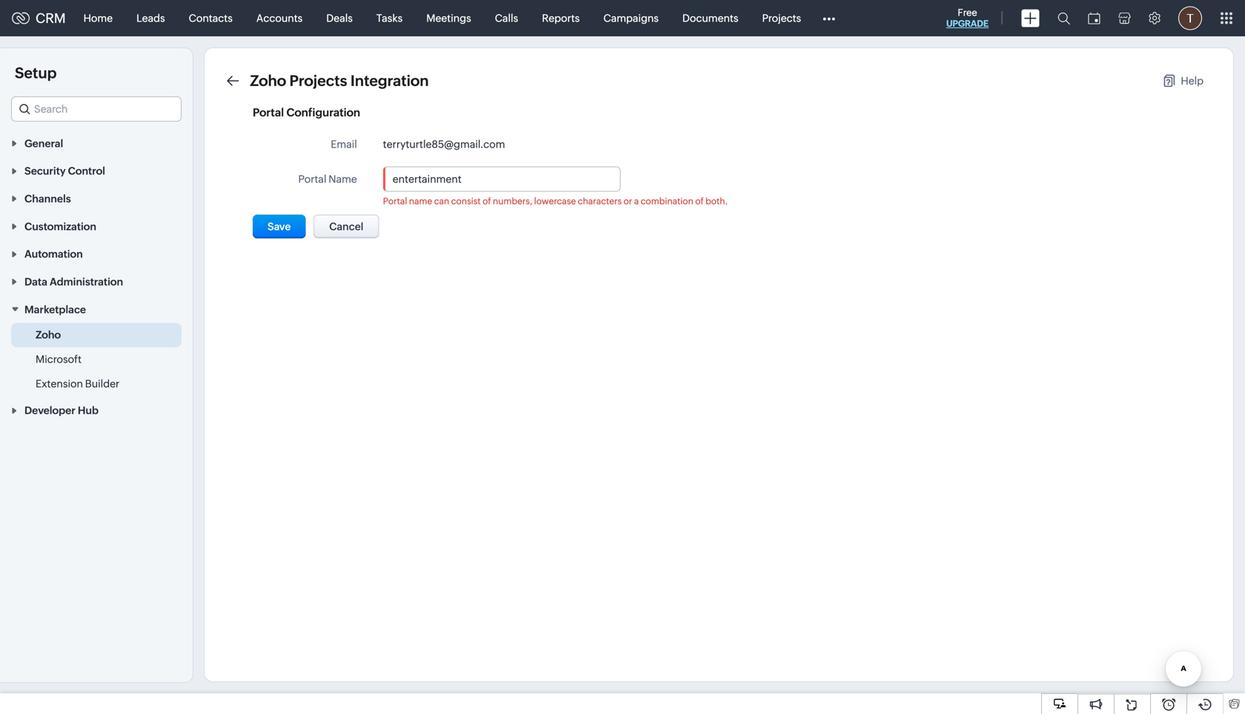 Task type: describe. For each thing, give the bounding box(es) containing it.
security
[[24, 165, 66, 177]]

crm
[[36, 11, 66, 26]]

leads link
[[125, 0, 177, 36]]

meetings
[[427, 12, 471, 24]]

create menu image
[[1022, 9, 1040, 27]]

cancel
[[329, 221, 364, 232]]

leads
[[137, 12, 165, 24]]

a
[[634, 196, 639, 206]]

reports
[[542, 12, 580, 24]]

automation button
[[0, 240, 193, 267]]

customization
[[24, 220, 96, 232]]

create menu element
[[1013, 0, 1049, 36]]

campaigns
[[604, 12, 659, 24]]

developer hub
[[24, 405, 99, 416]]

calls
[[495, 12, 518, 24]]

profile image
[[1179, 6, 1203, 30]]

microsoft link
[[36, 352, 82, 367]]

combination
[[641, 196, 694, 206]]

Other Modules field
[[813, 6, 845, 30]]

name
[[329, 173, 357, 185]]

security control button
[[0, 157, 193, 184]]

terryturtle85@gmail.com
[[383, 138, 505, 150]]

Search text field
[[12, 97, 181, 121]]

contacts
[[189, 12, 233, 24]]

projects link
[[751, 0, 813, 36]]

data administration
[[24, 276, 123, 288]]

save button
[[253, 215, 306, 238]]

configuration
[[287, 106, 360, 119]]

crm link
[[12, 11, 66, 26]]

help
[[1181, 75, 1204, 87]]

automation
[[24, 248, 83, 260]]

or
[[624, 196, 633, 206]]

deals
[[326, 12, 353, 24]]

builder
[[85, 378, 120, 390]]

setup
[[15, 65, 57, 82]]

security control
[[24, 165, 105, 177]]

accounts link
[[245, 0, 315, 36]]

both.
[[706, 196, 728, 206]]

zoho for zoho projects integration
[[250, 72, 286, 89]]

free upgrade
[[947, 7, 989, 29]]

logo image
[[12, 12, 30, 24]]

contacts link
[[177, 0, 245, 36]]

reports link
[[530, 0, 592, 36]]

portal name can consist of numbers, lowercase characters or a combination of both.
[[383, 196, 728, 206]]

portal configuration
[[253, 106, 360, 119]]

zoho for zoho
[[36, 329, 61, 341]]

search image
[[1058, 12, 1071, 24]]

email
[[331, 138, 357, 150]]

general button
[[0, 129, 193, 157]]

marketplace region
[[0, 323, 193, 396]]

portal name
[[298, 173, 357, 185]]



Task type: locate. For each thing, give the bounding box(es) containing it.
can
[[434, 196, 450, 206]]

zoho up portal configuration
[[250, 72, 286, 89]]

portal for portal name
[[298, 173, 327, 185]]

projects left other modules field
[[762, 12, 801, 24]]

home link
[[72, 0, 125, 36]]

profile element
[[1170, 0, 1212, 36]]

0 horizontal spatial of
[[483, 196, 491, 206]]

general
[[24, 137, 63, 149]]

consist
[[451, 196, 481, 206]]

2 vertical spatial portal
[[383, 196, 407, 206]]

data administration button
[[0, 267, 193, 295]]

tasks link
[[365, 0, 415, 36]]

hub
[[78, 405, 99, 416]]

1 horizontal spatial projects
[[762, 12, 801, 24]]

cancel button
[[314, 215, 379, 238]]

zoho inside marketplace region
[[36, 329, 61, 341]]

1 horizontal spatial zoho
[[250, 72, 286, 89]]

upgrade
[[947, 19, 989, 29]]

microsoft
[[36, 353, 82, 365]]

customization button
[[0, 212, 193, 240]]

calendar image
[[1088, 12, 1101, 24]]

integration
[[351, 72, 429, 89]]

of left both.
[[696, 196, 704, 206]]

lowercase
[[534, 196, 576, 206]]

developer hub button
[[0, 396, 193, 424]]

meetings link
[[415, 0, 483, 36]]

1 horizontal spatial portal
[[298, 173, 327, 185]]

projects up configuration
[[290, 72, 347, 89]]

data
[[24, 276, 47, 288]]

calls link
[[483, 0, 530, 36]]

numbers,
[[493, 196, 533, 206]]

extension builder
[[36, 378, 120, 390]]

documents link
[[671, 0, 751, 36]]

zoho projects integration
[[250, 72, 429, 89]]

1 vertical spatial zoho
[[36, 329, 61, 341]]

campaigns link
[[592, 0, 671, 36]]

2 horizontal spatial portal
[[383, 196, 407, 206]]

deals link
[[315, 0, 365, 36]]

zoho link
[[36, 327, 61, 342]]

1 of from the left
[[483, 196, 491, 206]]

developer
[[24, 405, 75, 416]]

0 vertical spatial projects
[[762, 12, 801, 24]]

channels
[[24, 193, 71, 205]]

administration
[[50, 276, 123, 288]]

portal
[[253, 106, 284, 119], [298, 173, 327, 185], [383, 196, 407, 206]]

search element
[[1049, 0, 1080, 36]]

portal for portal name can consist of numbers, lowercase characters or a combination of both.
[[383, 196, 407, 206]]

2 of from the left
[[696, 196, 704, 206]]

0 vertical spatial zoho
[[250, 72, 286, 89]]

None field
[[11, 96, 182, 122]]

0 vertical spatial portal
[[253, 106, 284, 119]]

0 horizontal spatial projects
[[290, 72, 347, 89]]

1 vertical spatial portal
[[298, 173, 327, 185]]

documents
[[683, 12, 739, 24]]

0 horizontal spatial zoho
[[36, 329, 61, 341]]

channels button
[[0, 184, 193, 212]]

1 horizontal spatial of
[[696, 196, 704, 206]]

accounts
[[256, 12, 303, 24]]

extension
[[36, 378, 83, 390]]

portal for portal configuration
[[253, 106, 284, 119]]

0 horizontal spatial portal
[[253, 106, 284, 119]]

projects
[[762, 12, 801, 24], [290, 72, 347, 89]]

zoho
[[250, 72, 286, 89], [36, 329, 61, 341]]

marketplace button
[[0, 295, 193, 323]]

tasks
[[377, 12, 403, 24]]

characters
[[578, 196, 622, 206]]

of right the consist
[[483, 196, 491, 206]]

Portal Name text field
[[384, 167, 620, 191]]

zoho down marketplace at the left top of page
[[36, 329, 61, 341]]

portal left the "name"
[[298, 173, 327, 185]]

marketplace
[[24, 304, 86, 315]]

free
[[958, 7, 978, 18]]

portal left configuration
[[253, 106, 284, 119]]

home
[[83, 12, 113, 24]]

name
[[409, 196, 432, 206]]

of
[[483, 196, 491, 206], [696, 196, 704, 206]]

portal left name
[[383, 196, 407, 206]]

save
[[268, 221, 291, 232]]

1 vertical spatial projects
[[290, 72, 347, 89]]

control
[[68, 165, 105, 177]]



Task type: vqa. For each thing, say whether or not it's contained in the screenshot.
second of from the right
yes



